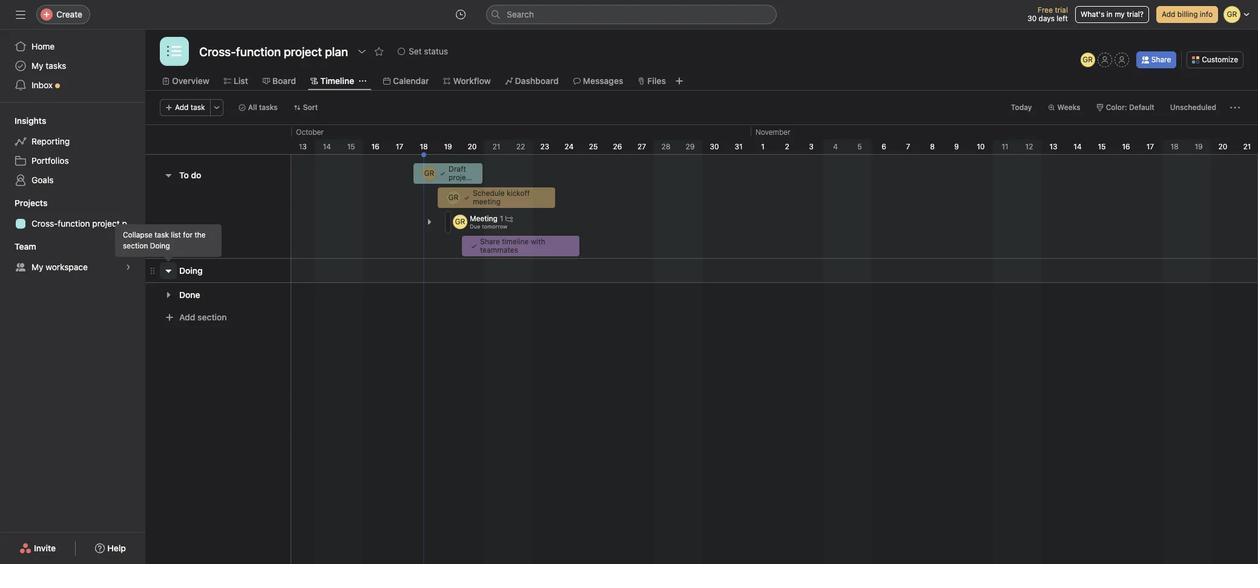 Task type: vqa. For each thing, say whether or not it's contained in the screenshot.
More actions image
yes



Task type: locate. For each thing, give the bounding box(es) containing it.
0 horizontal spatial 14
[[323, 142, 331, 151]]

share up default
[[1152, 55, 1171, 64]]

0 horizontal spatial doing
[[150, 242, 170, 251]]

share inside share timeline with teammates
[[480, 237, 500, 246]]

my
[[31, 61, 43, 71], [31, 262, 43, 272]]

tasks down home
[[46, 61, 66, 71]]

0 horizontal spatial 30
[[710, 142, 719, 151]]

overview link
[[162, 74, 209, 88]]

2 my from the top
[[31, 262, 43, 272]]

1 horizontal spatial 14
[[1074, 142, 1082, 151]]

my workspace
[[31, 262, 88, 272]]

1 20 from the left
[[468, 142, 477, 151]]

gr down 'what's'
[[1083, 55, 1093, 64]]

2 14 from the left
[[1074, 142, 1082, 151]]

more actions image
[[213, 104, 220, 111]]

timeline
[[320, 76, 354, 86]]

add tab image
[[675, 76, 684, 86]]

0 horizontal spatial 1
[[500, 214, 503, 223]]

1 horizontal spatial 19
[[1195, 142, 1203, 151]]

section inside add section button
[[197, 312, 227, 323]]

1 my from the top
[[31, 61, 43, 71]]

0 horizontal spatial 17
[[396, 142, 403, 151]]

30 inside free trial 30 days left
[[1028, 14, 1037, 23]]

sort
[[303, 103, 318, 112]]

add down done button at the bottom of the page
[[179, 312, 195, 323]]

2 15 from the left
[[1098, 142, 1106, 151]]

share timeline with teammates
[[480, 237, 545, 255]]

0 vertical spatial section
[[123, 242, 148, 251]]

tasks
[[46, 61, 66, 71], [259, 103, 278, 112]]

1 vertical spatial 1
[[500, 214, 503, 223]]

section inside collapse task list for the section doing
[[123, 242, 148, 251]]

free trial 30 days left
[[1028, 5, 1068, 23]]

task left more actions image
[[191, 103, 205, 112]]

to
[[179, 170, 189, 180]]

1
[[761, 142, 765, 151], [500, 214, 503, 223]]

my tasks
[[31, 61, 66, 71]]

0 horizontal spatial 21
[[493, 142, 500, 151]]

my for my tasks
[[31, 61, 43, 71]]

0 vertical spatial tasks
[[46, 61, 66, 71]]

1 vertical spatial add
[[175, 103, 189, 112]]

gr left draft
[[424, 169, 434, 178]]

function
[[58, 219, 90, 229]]

what's
[[1081, 10, 1105, 19]]

projects
[[15, 198, 47, 208]]

0 horizontal spatial 16
[[371, 142, 379, 151]]

doing inside collapse task list for the section doing
[[150, 242, 170, 251]]

workflow
[[453, 76, 491, 86]]

0 horizontal spatial 20
[[468, 142, 477, 151]]

expand task list for the section done image
[[163, 290, 173, 300]]

20 down unscheduled dropdown button
[[1219, 142, 1228, 151]]

1 horizontal spatial 17
[[1147, 142, 1154, 151]]

0 horizontal spatial share
[[480, 237, 500, 246]]

2 vertical spatial add
[[179, 312, 195, 323]]

create button
[[36, 5, 90, 24]]

task
[[191, 103, 205, 112], [155, 231, 169, 240]]

1 left leftcount image on the top left
[[500, 214, 503, 223]]

28
[[662, 142, 671, 151]]

1 vertical spatial 30
[[710, 142, 719, 151]]

0 vertical spatial my
[[31, 61, 43, 71]]

default
[[1129, 103, 1155, 112]]

add for add task
[[175, 103, 189, 112]]

cross-function project plan link
[[7, 214, 139, 234]]

add inside add billing info button
[[1162, 10, 1176, 19]]

home link
[[7, 37, 138, 56]]

1 vertical spatial tasks
[[259, 103, 278, 112]]

draft
[[449, 165, 466, 174]]

done button
[[179, 284, 200, 306]]

hide sidebar image
[[16, 10, 25, 19]]

1 15 from the left
[[347, 142, 355, 151]]

add for add section
[[179, 312, 195, 323]]

today button
[[1006, 99, 1038, 116]]

more actions image
[[1230, 103, 1240, 113]]

my tasks link
[[7, 56, 138, 76]]

help
[[107, 544, 126, 554]]

1 horizontal spatial 1
[[761, 142, 765, 151]]

task inside button
[[191, 103, 205, 112]]

1 horizontal spatial section
[[197, 312, 227, 323]]

30 left 31
[[710, 142, 719, 151]]

14 down weeks
[[1074, 142, 1082, 151]]

24
[[565, 142, 574, 151]]

3
[[809, 142, 814, 151]]

add section
[[179, 312, 227, 323]]

my down team
[[31, 262, 43, 272]]

history image
[[456, 10, 466, 19]]

files link
[[638, 74, 666, 88]]

plan
[[122, 219, 139, 229]]

insights
[[15, 116, 46, 126]]

due
[[470, 223, 480, 230]]

show options image
[[357, 47, 367, 56]]

tasks inside dropdown button
[[259, 103, 278, 112]]

0 horizontal spatial section
[[123, 242, 148, 251]]

section down done button at the bottom of the page
[[197, 312, 227, 323]]

19 up draft
[[444, 142, 452, 151]]

20 up the draft project brief
[[468, 142, 477, 151]]

reporting link
[[7, 132, 138, 151]]

do
[[191, 170, 201, 180]]

0 vertical spatial add
[[1162, 10, 1176, 19]]

1 horizontal spatial doing
[[179, 266, 203, 276]]

1 horizontal spatial 13
[[1050, 142, 1058, 151]]

2 20 from the left
[[1219, 142, 1228, 151]]

1 horizontal spatial project
[[449, 173, 473, 182]]

board
[[272, 76, 296, 86]]

19 down unscheduled dropdown button
[[1195, 142, 1203, 151]]

0 horizontal spatial 15
[[347, 142, 355, 151]]

color: default button
[[1091, 99, 1160, 116]]

1 horizontal spatial 20
[[1219, 142, 1228, 151]]

14 down october
[[323, 142, 331, 151]]

add inside add section button
[[179, 312, 195, 323]]

cross-function project plan
[[31, 219, 139, 229]]

1 18 from the left
[[420, 142, 428, 151]]

1 horizontal spatial 15
[[1098, 142, 1106, 151]]

9
[[954, 142, 959, 151]]

20
[[468, 142, 477, 151], [1219, 142, 1228, 151]]

schedule
[[473, 189, 505, 198]]

1 17 from the left
[[396, 142, 403, 151]]

task for collapse
[[155, 231, 169, 240]]

set
[[409, 46, 422, 56]]

30
[[1028, 14, 1037, 23], [710, 142, 719, 151]]

list link
[[224, 74, 248, 88]]

0 vertical spatial share
[[1152, 55, 1171, 64]]

5
[[858, 142, 862, 151]]

workspace
[[46, 262, 88, 272]]

1 vertical spatial share
[[480, 237, 500, 246]]

all tasks
[[248, 103, 278, 112]]

0 vertical spatial task
[[191, 103, 205, 112]]

customize
[[1202, 55, 1238, 64]]

list image
[[167, 44, 182, 59]]

0 horizontal spatial 19
[[444, 142, 452, 151]]

due tomorrow
[[470, 223, 507, 230]]

gr inside gr button
[[1083, 55, 1093, 64]]

tasks inside global element
[[46, 61, 66, 71]]

0 vertical spatial 30
[[1028, 14, 1037, 23]]

1 vertical spatial section
[[197, 312, 227, 323]]

1 horizontal spatial 21
[[1244, 142, 1251, 151]]

0 horizontal spatial tasks
[[46, 61, 66, 71]]

tasks right all
[[259, 103, 278, 112]]

0 vertical spatial 1
[[761, 142, 765, 151]]

2 18 from the left
[[1171, 142, 1179, 151]]

1 vertical spatial project
[[92, 219, 120, 229]]

30 left days at the right of page
[[1028, 14, 1037, 23]]

None text field
[[196, 41, 351, 62]]

1 horizontal spatial task
[[191, 103, 205, 112]]

task inside collapse task list for the section doing
[[155, 231, 169, 240]]

share for share timeline with teammates
[[480, 237, 500, 246]]

27
[[638, 142, 646, 151]]

0 vertical spatial project
[[449, 173, 473, 182]]

gr down brief
[[448, 193, 459, 202]]

create
[[56, 9, 82, 19]]

add
[[1162, 10, 1176, 19], [175, 103, 189, 112], [179, 312, 195, 323]]

1 vertical spatial my
[[31, 262, 43, 272]]

doing down collapse
[[150, 242, 170, 251]]

13 down october
[[299, 142, 307, 151]]

2 17 from the left
[[1147, 142, 1154, 151]]

doing right collapse task list for the section doing "image"
[[179, 266, 203, 276]]

15
[[347, 142, 355, 151], [1098, 142, 1106, 151]]

section
[[123, 242, 148, 251], [197, 312, 227, 323]]

gr
[[1083, 55, 1093, 64], [424, 169, 434, 178], [448, 193, 459, 202], [455, 217, 465, 226]]

share inside button
[[1152, 55, 1171, 64]]

1 horizontal spatial 16
[[1122, 142, 1130, 151]]

0 horizontal spatial task
[[155, 231, 169, 240]]

my up the inbox
[[31, 61, 43, 71]]

add down overview link
[[175, 103, 189, 112]]

task for add
[[191, 103, 205, 112]]

add inside add task button
[[175, 103, 189, 112]]

0 horizontal spatial 18
[[420, 142, 428, 151]]

11
[[1002, 142, 1009, 151]]

section down collapse
[[123, 242, 148, 251]]

collapse task list for the section doing
[[123, 231, 206, 251]]

my inside teams element
[[31, 262, 43, 272]]

my
[[1115, 10, 1125, 19]]

projects element
[[0, 193, 145, 236]]

1 vertical spatial task
[[155, 231, 169, 240]]

1 horizontal spatial tasks
[[259, 103, 278, 112]]

0 horizontal spatial 13
[[299, 142, 307, 151]]

share down due tomorrow
[[480, 237, 500, 246]]

insights button
[[0, 115, 46, 127]]

1 down november
[[761, 142, 765, 151]]

task left list
[[155, 231, 169, 240]]

brief
[[449, 182, 465, 191]]

done
[[179, 290, 200, 300]]

inbox link
[[7, 76, 138, 95]]

invite
[[34, 544, 56, 554]]

0 horizontal spatial project
[[92, 219, 120, 229]]

13 right 12
[[1050, 142, 1058, 151]]

1 horizontal spatial 30
[[1028, 14, 1037, 23]]

projects button
[[0, 197, 47, 210]]

in
[[1107, 10, 1113, 19]]

add for add billing info
[[1162, 10, 1176, 19]]

0 vertical spatial doing
[[150, 242, 170, 251]]

1 horizontal spatial share
[[1152, 55, 1171, 64]]

my for my workspace
[[31, 262, 43, 272]]

dashboard
[[515, 76, 559, 86]]

13
[[299, 142, 307, 151], [1050, 142, 1058, 151]]

my inside global element
[[31, 61, 43, 71]]

home
[[31, 41, 55, 51]]

gr left due
[[455, 217, 465, 226]]

kickoff
[[507, 189, 530, 198]]

1 horizontal spatial 18
[[1171, 142, 1179, 151]]

add left the billing
[[1162, 10, 1176, 19]]



Task type: describe. For each thing, give the bounding box(es) containing it.
dashboard link
[[505, 74, 559, 88]]

add to starred image
[[374, 47, 384, 56]]

see details, my workspace image
[[125, 264, 132, 271]]

1 16 from the left
[[371, 142, 379, 151]]

the
[[195, 231, 206, 240]]

2
[[785, 142, 789, 151]]

invite button
[[12, 538, 64, 560]]

all tasks button
[[233, 99, 283, 116]]

7
[[906, 142, 910, 151]]

collapse
[[123, 231, 153, 240]]

add task
[[175, 103, 205, 112]]

12
[[1026, 142, 1033, 151]]

for
[[183, 231, 193, 240]]

team button
[[0, 241, 36, 253]]

set status button
[[392, 43, 454, 60]]

status
[[424, 46, 448, 56]]

november
[[756, 128, 791, 137]]

schedule kickoff meeting
[[473, 189, 530, 206]]

global element
[[0, 30, 145, 102]]

overview
[[172, 76, 209, 86]]

color:
[[1106, 103, 1127, 112]]

my workspace link
[[7, 258, 138, 277]]

22
[[516, 142, 525, 151]]

to do button
[[179, 165, 201, 187]]

november 1
[[756, 128, 791, 151]]

board link
[[263, 74, 296, 88]]

1 inside november 1
[[761, 142, 765, 151]]

2 16 from the left
[[1122, 142, 1130, 151]]

trial?
[[1127, 10, 1144, 19]]

customize button
[[1187, 51, 1244, 68]]

share for share
[[1152, 55, 1171, 64]]

sort button
[[288, 99, 323, 116]]

trial
[[1055, 5, 1068, 15]]

october
[[296, 128, 324, 137]]

search button
[[486, 5, 777, 24]]

26
[[613, 142, 622, 151]]

meeting
[[473, 197, 501, 206]]

6
[[882, 142, 886, 151]]

teams element
[[0, 236, 145, 280]]

4
[[833, 142, 838, 151]]

2 19 from the left
[[1195, 142, 1203, 151]]

teammates
[[480, 246, 518, 255]]

days
[[1039, 14, 1055, 23]]

goals
[[31, 175, 54, 185]]

1 14 from the left
[[323, 142, 331, 151]]

collapse task list for the section to do image
[[163, 171, 173, 180]]

add billing info button
[[1157, 6, 1218, 23]]

tomorrow
[[482, 223, 507, 230]]

10
[[977, 142, 985, 151]]

what's in my trial? button
[[1075, 6, 1149, 23]]

2 21 from the left
[[1244, 142, 1251, 151]]

list
[[171, 231, 181, 240]]

with
[[531, 237, 545, 246]]

all
[[248, 103, 257, 112]]

reporting
[[31, 136, 70, 147]]

search list box
[[486, 5, 777, 24]]

1 vertical spatial doing
[[179, 266, 203, 276]]

tab actions image
[[359, 78, 366, 85]]

1 19 from the left
[[444, 142, 452, 151]]

tasks for all tasks
[[259, 103, 278, 112]]

color: default
[[1106, 103, 1155, 112]]

today
[[1011, 103, 1032, 112]]

1 21 from the left
[[493, 142, 500, 151]]

draft project brief
[[449, 165, 473, 191]]

insights element
[[0, 110, 145, 193]]

inbox
[[31, 80, 53, 90]]

calendar link
[[383, 74, 429, 88]]

doing button
[[179, 260, 203, 282]]

search
[[507, 9, 534, 19]]

free
[[1038, 5, 1053, 15]]

tasks for my tasks
[[46, 61, 66, 71]]

collapse task list for the section doing image
[[163, 266, 173, 276]]

timeline
[[502, 237, 529, 246]]

25
[[589, 142, 598, 151]]

help button
[[87, 538, 134, 560]]

2 13 from the left
[[1050, 142, 1058, 151]]

unscheduled button
[[1165, 99, 1222, 116]]

workflow link
[[444, 74, 491, 88]]

1 13 from the left
[[299, 142, 307, 151]]

to do
[[179, 170, 201, 180]]

timeline link
[[311, 74, 354, 88]]

add task button
[[160, 99, 211, 116]]

project inside cross-function project plan link
[[92, 219, 120, 229]]

8
[[930, 142, 935, 151]]

add billing info
[[1162, 10, 1213, 19]]

leftcount image
[[506, 215, 513, 223]]

add section button
[[160, 307, 232, 329]]

billing
[[1178, 10, 1198, 19]]

show subtasks for task meeting image
[[426, 219, 433, 226]]

23
[[541, 142, 549, 151]]

info
[[1200, 10, 1213, 19]]

left
[[1057, 14, 1068, 23]]

29
[[686, 142, 695, 151]]



